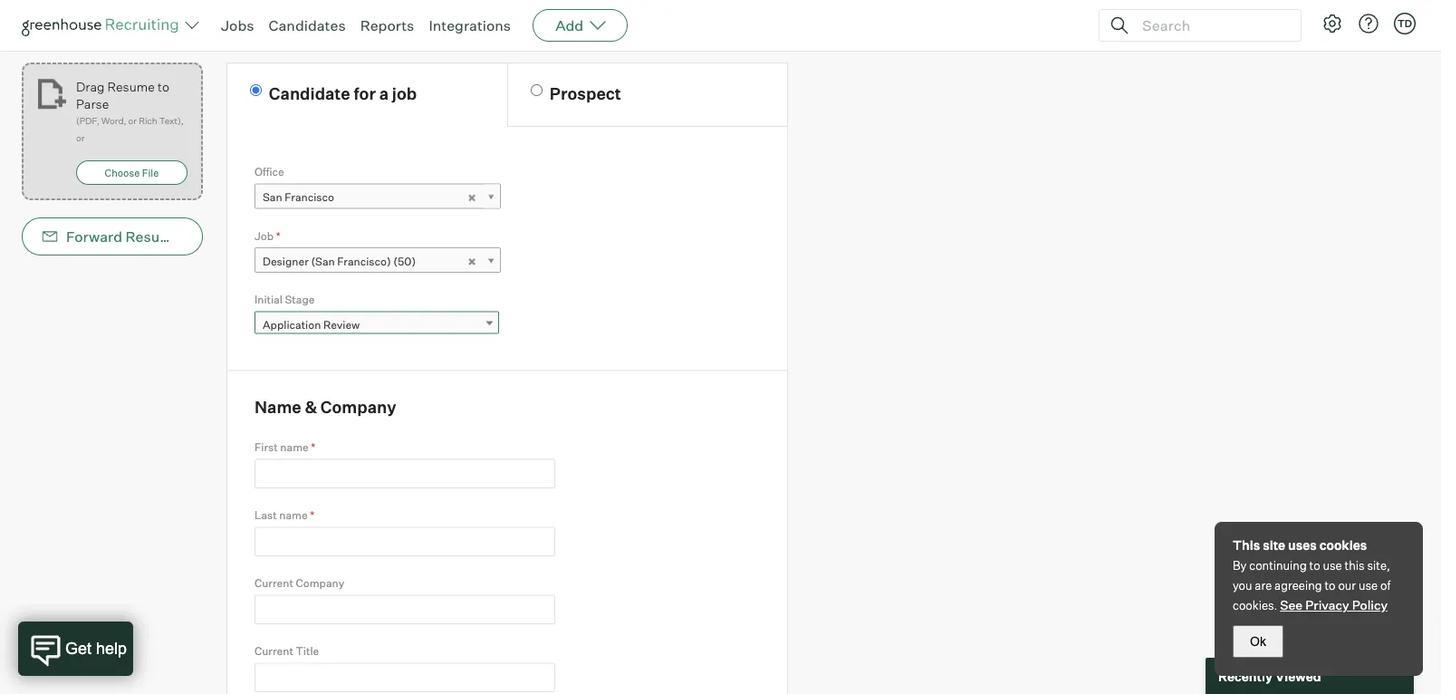 Task type: locate. For each thing, give the bounding box(es) containing it.
name
[[280, 441, 309, 454], [279, 509, 308, 522]]

0 vertical spatial to
[[158, 79, 169, 94]]

0 vertical spatial or
[[128, 115, 137, 127]]

or down (pdf,
[[76, 132, 85, 144]]

drag resume to parse (pdf, word, or rich text), or
[[76, 79, 184, 144]]

* right 'last' in the left bottom of the page
[[310, 509, 315, 522]]

see
[[1281, 597, 1303, 613]]

jobs
[[221, 16, 254, 34]]

1 vertical spatial resume
[[126, 228, 181, 246]]

designer
[[263, 254, 309, 268]]

policy
[[1353, 597, 1389, 613]]

san francisco
[[263, 190, 334, 204]]

resume for forward
[[126, 228, 181, 246]]

job *
[[255, 229, 281, 243]]

0 vertical spatial name
[[280, 441, 309, 454]]

this
[[1345, 558, 1365, 573]]

a
[[379, 83, 389, 103]]

resume inside forward resume via email button
[[126, 228, 181, 246]]

current
[[255, 576, 294, 590], [255, 644, 294, 658]]

resume left via
[[126, 228, 181, 246]]

2 vertical spatial to
[[1325, 578, 1336, 593]]

reports link
[[360, 16, 415, 34]]

1 horizontal spatial or
[[128, 115, 137, 127]]

to down uses
[[1310, 558, 1321, 573]]

* right job
[[276, 229, 281, 243]]

(50)
[[394, 254, 416, 268]]

or
[[128, 115, 137, 127], [76, 132, 85, 144]]

by continuing to use this site, you are agreeing to our use of cookies.
[[1233, 558, 1391, 613]]

company
[[321, 397, 397, 418], [296, 576, 345, 590]]

resume
[[107, 79, 155, 94], [126, 228, 181, 246]]

site
[[1264, 537, 1286, 553]]

* down &
[[311, 441, 316, 454]]

use
[[1324, 558, 1343, 573], [1359, 578, 1379, 593]]

or left rich
[[128, 115, 137, 127]]

our
[[1339, 578, 1357, 593]]

1 vertical spatial company
[[296, 576, 345, 590]]

1 vertical spatial use
[[1359, 578, 1379, 593]]

candidate
[[269, 83, 350, 103]]

rich
[[139, 115, 157, 127]]

you
[[1233, 578, 1253, 593]]

application review link
[[255, 311, 499, 338]]

1 current from the top
[[255, 576, 294, 590]]

resume for drag
[[107, 79, 155, 94]]

candidates link
[[269, 16, 346, 34]]

None text field
[[255, 595, 556, 624]]

to inside drag resume to parse (pdf, word, or rich text), or
[[158, 79, 169, 94]]

office
[[255, 165, 284, 179]]

to up text),
[[158, 79, 169, 94]]

current for current company
[[255, 576, 294, 590]]

francisco
[[285, 190, 334, 204]]

1 vertical spatial *
[[311, 441, 316, 454]]

resume inside drag resume to parse (pdf, word, or rich text), or
[[107, 79, 155, 94]]

by
[[1233, 558, 1247, 573]]

job
[[255, 229, 274, 243]]

0 vertical spatial current
[[255, 576, 294, 590]]

1 vertical spatial current
[[255, 644, 294, 658]]

last name *
[[255, 509, 315, 522]]

resume up rich
[[107, 79, 155, 94]]

1 vertical spatial or
[[76, 132, 85, 144]]

0 vertical spatial use
[[1324, 558, 1343, 573]]

1 horizontal spatial to
[[1310, 558, 1321, 573]]

(pdf,
[[76, 115, 99, 127]]

to
[[158, 79, 169, 94], [1310, 558, 1321, 573], [1325, 578, 1336, 593]]

integrations link
[[429, 16, 511, 34]]

forward
[[66, 228, 122, 246]]

designer (san francisco) (50) link
[[255, 248, 501, 274]]

(san
[[311, 254, 335, 268]]

td button
[[1395, 13, 1416, 34]]

name right 'last' in the left bottom of the page
[[279, 509, 308, 522]]

* for first name *
[[311, 441, 316, 454]]

2 horizontal spatial to
[[1325, 578, 1336, 593]]

company right &
[[321, 397, 397, 418]]

Search text field
[[1138, 12, 1285, 39]]

first
[[255, 441, 278, 454]]

2 current from the top
[[255, 644, 294, 658]]

current company
[[255, 576, 345, 590]]

of
[[1381, 578, 1391, 593]]

use left this
[[1324, 558, 1343, 573]]

1 vertical spatial name
[[279, 509, 308, 522]]

2 vertical spatial *
[[310, 509, 315, 522]]

recently
[[1219, 668, 1273, 684]]

initial stage
[[255, 293, 315, 306]]

see privacy policy link
[[1281, 597, 1389, 613]]

None text field
[[255, 459, 556, 489], [255, 527, 556, 556], [255, 663, 556, 692], [255, 459, 556, 489], [255, 527, 556, 556], [255, 663, 556, 692]]

*
[[276, 229, 281, 243], [311, 441, 316, 454], [310, 509, 315, 522]]

1 vertical spatial to
[[1310, 558, 1321, 573]]

designer (san francisco) (50)
[[263, 254, 416, 268]]

0 vertical spatial resume
[[107, 79, 155, 94]]

current for current title
[[255, 644, 294, 658]]

san francisco link
[[255, 184, 501, 210]]

use left of
[[1359, 578, 1379, 593]]

prospect
[[550, 83, 621, 103]]

greenhouse recruiting image
[[22, 15, 185, 36]]

francisco)
[[337, 254, 391, 268]]

0 horizontal spatial use
[[1324, 558, 1343, 573]]

current left "title"
[[255, 644, 294, 658]]

current down 'last' in the left bottom of the page
[[255, 576, 294, 590]]

ok button
[[1233, 625, 1284, 658]]

name for last
[[279, 509, 308, 522]]

to left 'our'
[[1325, 578, 1336, 593]]

see privacy policy
[[1281, 597, 1389, 613]]

to for resume
[[158, 79, 169, 94]]

for
[[354, 83, 376, 103]]

cookies
[[1320, 537, 1368, 553]]

privacy
[[1306, 597, 1350, 613]]

company up "title"
[[296, 576, 345, 590]]

this
[[1233, 537, 1261, 553]]

name right first
[[280, 441, 309, 454]]

td button
[[1391, 9, 1420, 38]]

0 horizontal spatial to
[[158, 79, 169, 94]]



Task type: describe. For each thing, give the bounding box(es) containing it.
add button
[[533, 9, 628, 42]]

agreeing
[[1275, 578, 1323, 593]]

name & company
[[255, 397, 397, 418]]

review
[[323, 318, 360, 332]]

0 horizontal spatial or
[[76, 132, 85, 144]]

title
[[296, 644, 319, 658]]

* for last name *
[[310, 509, 315, 522]]

stage
[[285, 293, 315, 306]]

this site uses cookies
[[1233, 537, 1368, 553]]

td
[[1398, 17, 1413, 29]]

application review
[[263, 318, 360, 332]]

first name *
[[255, 441, 316, 454]]

ok
[[1251, 634, 1267, 648]]

choose
[[105, 166, 140, 179]]

last
[[255, 509, 277, 522]]

Candidate for a job radio
[[250, 84, 262, 96]]

are
[[1256, 578, 1273, 593]]

initial
[[255, 293, 283, 306]]

current title
[[255, 644, 319, 658]]

integrations
[[429, 16, 511, 34]]

via
[[184, 228, 204, 246]]

uses
[[1289, 537, 1318, 553]]

forward resume via email button
[[22, 218, 245, 256]]

forward resume via email
[[66, 228, 245, 246]]

to for continuing
[[1310, 558, 1321, 573]]

site,
[[1368, 558, 1391, 573]]

configure image
[[1322, 13, 1344, 34]]

parse
[[76, 96, 109, 112]]

drag
[[76, 79, 105, 94]]

0 vertical spatial company
[[321, 397, 397, 418]]

application
[[263, 318, 321, 332]]

text),
[[159, 115, 184, 127]]

job
[[392, 83, 417, 103]]

1 horizontal spatial use
[[1359, 578, 1379, 593]]

name
[[255, 397, 301, 418]]

candidates
[[269, 16, 346, 34]]

viewed
[[1276, 668, 1322, 684]]

reports
[[360, 16, 415, 34]]

0 vertical spatial *
[[276, 229, 281, 243]]

file
[[142, 166, 159, 179]]

&
[[305, 397, 317, 418]]

candidate for a job
[[269, 83, 417, 103]]

continuing
[[1250, 558, 1308, 573]]

recently viewed
[[1219, 668, 1322, 684]]

Prospect radio
[[531, 84, 543, 96]]

word,
[[101, 115, 126, 127]]

name for first
[[280, 441, 309, 454]]

san
[[263, 190, 282, 204]]

cookies.
[[1233, 598, 1278, 613]]

email
[[207, 228, 245, 246]]

choose file
[[105, 166, 159, 179]]

add
[[556, 16, 584, 34]]

jobs link
[[221, 16, 254, 34]]



Task type: vqa. For each thing, say whether or not it's contained in the screenshot.
the research scientist [h2 '23]
no



